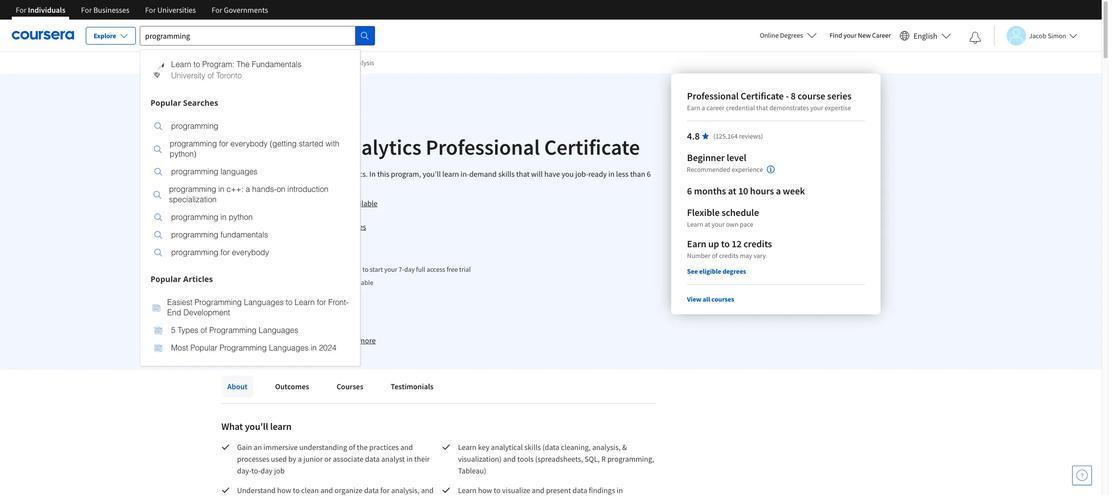 Task type: describe. For each thing, give the bounding box(es) containing it.
for inside easiest programming languages to learn for front- end development
[[317, 298, 326, 307]]

learn to program: the fundamentals university of toronto
[[171, 60, 302, 80]]

a inside programming in c++: a hands-on introduction specialization
[[246, 185, 250, 194]]

course
[[798, 90, 825, 102]]

•
[[332, 335, 335, 346]]

months.
[[221, 181, 249, 191]]

0 horizontal spatial with
[[252, 336, 266, 346]]

used
[[271, 455, 287, 464]]

1 horizontal spatial career
[[872, 31, 891, 40]]

top
[[246, 235, 257, 244]]

data for data analysis
[[336, 58, 349, 67]]

online degrees
[[760, 31, 803, 40]]

searches
[[183, 97, 218, 108]]

1,862,311 already enrolled
[[221, 301, 310, 310]]

learn inside learn to program: the fundamentals university of toronto
[[171, 60, 191, 69]]

(getting
[[270, 140, 297, 148]]

suggestion image image for programming
[[155, 123, 162, 130]]

career inside this is your path to a career in data analytics. in this program, you'll learn in-demand skills that will have you job-ready in less than 6 months. no degree or experience required.
[[290, 169, 311, 179]]

number of credits may vary.
[[687, 252, 767, 260]]

access
[[427, 265, 445, 274]]

processes
[[237, 455, 269, 464]]

programming for programming for everybody (getting started with python)
[[170, 140, 217, 148]]

popular searches
[[151, 97, 218, 108]]

google career certificates image
[[223, 226, 238, 240]]

english
[[914, 31, 938, 40]]

credential
[[726, 103, 755, 112]]

enrolled
[[283, 301, 310, 310]]

languages inside easiest programming languages to learn for front- end development
[[244, 298, 284, 307]]

programming in python
[[171, 213, 253, 222]]

career inside professional certificate - 8 course series earn a career credential that demonstrates your expertise
[[706, 103, 725, 112]]

see
[[687, 267, 698, 276]]

analytics.
[[337, 169, 368, 179]]

none search field containing popular searches
[[140, 26, 375, 367]]

list box for popular searches
[[140, 112, 360, 270]]

end
[[167, 309, 181, 318]]

on
[[277, 185, 285, 194]]

1 vertical spatial credits
[[719, 252, 738, 260]]

english button
[[896, 20, 955, 51]]

for for governments
[[212, 5, 222, 15]]

visualization)
[[458, 455, 502, 464]]

job-
[[576, 169, 589, 179]]

coursera image
[[12, 28, 74, 43]]

suggestion image image for programming for everybody (getting started with python)
[[154, 145, 162, 153]]

financial aid available button
[[309, 279, 374, 287]]

start
[[370, 265, 383, 274]]

(125,164 reviews)
[[713, 132, 763, 141]]

(spreadsheets,
[[535, 455, 583, 464]]

most
[[171, 344, 188, 353]]

1 vertical spatial learn
[[270, 421, 292, 433]]

programming for programming for everybody
[[171, 248, 218, 257]]

suggestion image image for programming in python
[[155, 214, 162, 222]]

programming,
[[608, 455, 654, 464]]

free
[[447, 265, 458, 274]]

the
[[357, 443, 368, 453]]

no
[[250, 181, 260, 191]]

5 types of programming languages
[[171, 326, 298, 335]]

of right types
[[201, 326, 207, 335]]

practices
[[369, 443, 399, 453]]

or inside this is your path to a career in data analytics. in this program, you'll learn in-demand skills that will have you job-ready in less than 6 months. no degree or experience required.
[[285, 181, 292, 191]]

data science link
[[280, 54, 324, 72]]

up
[[708, 238, 719, 250]]

may
[[740, 252, 752, 260]]

free:
[[329, 265, 343, 274]]

earn up to 12 credits
[[687, 238, 772, 250]]

at inside 'flexible schedule learn at your own pace'
[[705, 220, 710, 229]]

&
[[622, 443, 627, 453]]

immersive
[[264, 443, 298, 453]]

programming for programming fundamentals
[[171, 231, 218, 240]]

google inside "instructor: google career certificates top instructor"
[[281, 222, 305, 232]]

that inside professional certificate - 8 course series earn a career credential that demonstrates your expertise
[[756, 103, 768, 112]]

explore
[[94, 31, 116, 40]]

for for universities
[[145, 5, 156, 15]]

of inside learn to program: the fundamentals university of toronto
[[208, 71, 214, 80]]

programming for programming languages
[[171, 167, 218, 176]]

google data analytics professional certificate
[[221, 134, 640, 161]]

easiest programming languages to learn for front- end development
[[167, 298, 349, 318]]

vary.
[[754, 252, 767, 260]]

in left less
[[609, 169, 615, 179]]

beginner level
[[687, 152, 746, 164]]

understanding
[[299, 443, 347, 453]]

science
[[298, 58, 321, 67]]

certificate inside professional certificate - 8 course series earn a career credential that demonstrates your expertise
[[741, 90, 784, 102]]

languages
[[221, 167, 258, 176]]

learn inside 'flexible schedule learn at your own pace'
[[687, 220, 703, 229]]

programming languages
[[171, 167, 258, 176]]

12
[[732, 238, 742, 250]]

trial
[[459, 265, 471, 274]]

articles
[[183, 274, 213, 285]]

data science
[[284, 58, 321, 67]]

associate
[[333, 455, 364, 464]]

started
[[299, 140, 324, 148]]

with inside programming for everybody (getting started with python)
[[326, 140, 340, 148]]

in left the 2024 at the bottom left of the page
[[311, 344, 317, 353]]

a inside this is your path to a career in data analytics. in this program, you'll learn in-demand skills that will have you job-ready in less than 6 months. no degree or experience required.
[[285, 169, 289, 179]]

list box for popular articles
[[140, 288, 360, 366]]

certificates
[[329, 222, 366, 232]]

you'll
[[245, 421, 268, 433]]

python
[[229, 213, 253, 222]]

• learn more
[[332, 335, 376, 346]]

analytics
[[337, 134, 422, 161]]

online degrees button
[[752, 25, 825, 46]]

for for businesses
[[81, 5, 92, 15]]

learn inside this is your path to a career in data analytics. in this program, you'll learn in-demand skills that will have you job-ready in less than 6 months. no degree or experience required.
[[442, 169, 459, 179]]

2 vertical spatial popular
[[190, 344, 217, 353]]

about link
[[221, 376, 254, 398]]

schedule
[[722, 206, 759, 219]]

courses
[[337, 382, 363, 392]]

outcomes
[[275, 382, 309, 392]]

1 horizontal spatial 6
[[687, 185, 692, 197]]

view
[[687, 295, 701, 304]]

a inside the gain an immersive understanding of the practices and processes used by a junior or associate data analyst in their day-to-day job
[[298, 455, 302, 464]]

information about difficulty level pre-requisites. image
[[767, 166, 775, 174]]

experience inside this is your path to a career in data analytics. in this program, you'll learn in-demand skills that will have you job-ready in less than 6 months. no degree or experience required.
[[294, 181, 330, 191]]

data up introduction at the top of the page
[[291, 134, 333, 161]]

included with
[[221, 336, 268, 346]]

courses
[[711, 295, 734, 304]]

2 earn from the top
[[687, 238, 706, 250]]

introduction
[[288, 185, 329, 194]]

suggestion image image for most popular programming languages in 2024
[[155, 345, 162, 353]]

specialization
[[169, 195, 217, 204]]

browse
[[247, 58, 268, 67]]

everybody for programming for everybody (getting started with python)
[[230, 140, 268, 148]]

to inside easiest programming languages to learn for front- end development
[[286, 298, 292, 307]]

2 vertical spatial programming
[[220, 344, 267, 353]]

professional inside professional certificate - 8 course series earn a career credential that demonstrates your expertise
[[687, 90, 739, 102]]

find your new career
[[830, 31, 891, 40]]

to inside this is your path to a career in data analytics. in this program, you'll learn in-demand skills that will have you job-ready in less than 6 months. no degree or experience required.
[[277, 169, 283, 179]]

what
[[221, 421, 243, 433]]

suggestion image image for easiest programming languages to learn for front- end development
[[153, 304, 160, 312]]

program:
[[202, 60, 234, 69]]

popular for popular articles
[[151, 274, 181, 285]]

individuals
[[28, 5, 65, 15]]

find your new career link
[[825, 29, 896, 42]]

for for try for free: enroll to start your 7-day full access free trial financial aid available
[[319, 265, 328, 274]]

(125,164
[[713, 132, 738, 141]]

4.8
[[687, 130, 700, 142]]

1,862,311
[[221, 301, 255, 310]]

for for programming for everybody
[[221, 248, 230, 257]]

your inside this is your path to a career in data analytics. in this program, you'll learn in-demand skills that will have you job-ready in less than 6 months. no degree or experience required.
[[243, 169, 258, 179]]

recommended
[[687, 165, 731, 174]]



Task type: vqa. For each thing, say whether or not it's contained in the screenshot.
the Online Degrees DROPDOWN BUTTON
yes



Task type: locate. For each thing, give the bounding box(es) containing it.
programming for programming
[[171, 122, 218, 131]]

0 vertical spatial day
[[404, 265, 415, 274]]

for for programming for everybody (getting started with python)
[[219, 140, 228, 148]]

1 vertical spatial skills
[[525, 443, 541, 453]]

1 vertical spatial at
[[705, 220, 710, 229]]

career up introduction at the top of the page
[[290, 169, 311, 179]]

0 vertical spatial data
[[320, 169, 335, 179]]

of inside the gain an immersive understanding of the practices and processes used by a junior or associate data analyst in their day-to-day job
[[349, 443, 355, 453]]

earn inside professional certificate - 8 course series earn a career credential that demonstrates your expertise
[[687, 103, 700, 112]]

you'll
[[423, 169, 441, 179]]

0 vertical spatial list box
[[140, 112, 360, 270]]

0 vertical spatial available
[[348, 199, 378, 208]]

0 vertical spatial at
[[728, 185, 736, 197]]

0 horizontal spatial and
[[400, 443, 413, 453]]

at down flexible
[[705, 220, 710, 229]]

0 vertical spatial skills
[[498, 169, 515, 179]]

your down course
[[810, 103, 823, 112]]

courses link
[[331, 376, 369, 398]]

programming for programming in python
[[171, 213, 218, 222]]

to inside learn to program: the fundamentals university of toronto
[[194, 60, 200, 69]]

earn up the 4.8
[[687, 103, 700, 112]]

that inside this is your path to a career in data analytics. in this program, you'll learn in-demand skills that will have you job-ready in less than 6 months. no degree or experience required.
[[516, 169, 530, 179]]

0 horizontal spatial professional
[[426, 134, 540, 161]]

1 vertical spatial career
[[306, 222, 328, 232]]

in
[[313, 169, 319, 179], [609, 169, 615, 179], [218, 185, 224, 194], [221, 213, 227, 222], [311, 344, 317, 353], [407, 455, 413, 464]]

programming inside easiest programming languages to learn for front- end development
[[195, 298, 242, 307]]

a up on
[[285, 169, 289, 179]]

data left analysis at left top
[[336, 58, 349, 67]]

programming
[[195, 298, 242, 307], [209, 326, 257, 335], [220, 344, 267, 353]]

of down program:
[[208, 71, 214, 80]]

career down video
[[306, 222, 328, 232]]

0 horizontal spatial experience
[[294, 181, 330, 191]]

earn up number
[[687, 238, 706, 250]]

1 horizontal spatial skills
[[525, 443, 541, 453]]

skills up 'tools'
[[525, 443, 541, 453]]

view all courses
[[687, 295, 734, 304]]

learn up immersive
[[270, 421, 292, 433]]

data analysis
[[336, 58, 374, 67]]

with right included
[[252, 336, 266, 346]]

programming down programming in python
[[171, 231, 218, 240]]

0 horizontal spatial credits
[[719, 252, 738, 260]]

required.
[[331, 181, 361, 191]]

What do you want to learn? text field
[[140, 26, 356, 45]]

learn down financial
[[295, 298, 315, 307]]

6 inside this is your path to a career in data analytics. in this program, you'll learn in-demand skills that will have you job-ready in less than 6 months. no degree or experience required.
[[647, 169, 651, 179]]

week
[[783, 185, 805, 197]]

skills inside learn key analytical skills (data cleaning, analysis, & visualization) and tools (spreadsheets, sql, r programming, tableau)
[[525, 443, 541, 453]]

career left credential
[[706, 103, 725, 112]]

degrees
[[723, 267, 746, 276]]

beginner
[[687, 152, 725, 164]]

data up the required.
[[320, 169, 335, 179]]

1 horizontal spatial career
[[706, 103, 725, 112]]

1 vertical spatial google
[[281, 222, 305, 232]]

0 horizontal spatial that
[[516, 169, 530, 179]]

to right path
[[277, 169, 283, 179]]

1 earn from the top
[[687, 103, 700, 112]]

experience up video
[[294, 181, 330, 191]]

1 horizontal spatial and
[[503, 455, 516, 464]]

programming up 'python)'
[[170, 140, 217, 148]]

more
[[359, 336, 376, 346]]

of left the
[[349, 443, 355, 453]]

learn down flexible
[[687, 220, 703, 229]]

day inside the gain an immersive understanding of the practices and processes used by a junior or associate data analyst in their day-to-day job
[[261, 466, 273, 476]]

programming up specialization
[[169, 185, 216, 194]]

level
[[727, 152, 746, 164]]

instructor:
[[244, 222, 278, 232]]

and inside learn key analytical skills (data cleaning, analysis, & visualization) and tools (spreadsheets, sql, r programming, tableau)
[[503, 455, 516, 464]]

1 vertical spatial everybody
[[232, 248, 269, 257]]

in up 'google career certificates' icon
[[221, 213, 227, 222]]

than
[[630, 169, 646, 179]]

for inside programming for everybody (getting started with python)
[[219, 140, 228, 148]]

expertise
[[825, 103, 851, 112]]

the
[[237, 60, 250, 69]]

everybody for programming for everybody
[[232, 248, 269, 257]]

show notifications image
[[970, 32, 981, 44]]

professional up demand
[[426, 134, 540, 161]]

available down the required.
[[348, 199, 378, 208]]

degree
[[261, 181, 284, 191]]

eligible
[[699, 267, 721, 276]]

1 horizontal spatial at
[[728, 185, 736, 197]]

that right credential
[[756, 103, 768, 112]]

credits up vary. in the right of the page
[[744, 238, 772, 250]]

credits down earn up to 12 credits
[[719, 252, 738, 260]]

1 vertical spatial list box
[[140, 288, 360, 366]]

own
[[726, 220, 738, 229]]

everybody inside programming for everybody (getting started with python)
[[230, 140, 268, 148]]

list box containing programming
[[140, 112, 360, 270]]

pace
[[740, 220, 753, 229]]

key
[[478, 443, 490, 453]]

suggestion image image for 5 types of programming languages
[[155, 327, 162, 335]]

learn right •
[[339, 336, 357, 346]]

0 vertical spatial earn
[[687, 103, 700, 112]]

0 horizontal spatial day
[[261, 466, 273, 476]]

6 left 'months'
[[687, 185, 692, 197]]

programming inside programming in c++: a hands-on introduction specialization
[[169, 185, 216, 194]]

certificate up credential
[[741, 90, 784, 102]]

fundamentals
[[252, 60, 302, 69]]

google up languages
[[221, 134, 286, 161]]

0 vertical spatial google
[[221, 134, 286, 161]]

for left businesses
[[81, 5, 92, 15]]

6 months at 10 hours a week
[[687, 185, 805, 197]]

to left '12'
[[721, 238, 730, 250]]

learn inside learn key analytical skills (data cleaning, analysis, & visualization) and tools (spreadsheets, sql, r programming, tableau)
[[458, 443, 477, 453]]

your inside try for free: enroll to start your 7-day full access free trial financial aid available
[[384, 265, 397, 274]]

development
[[183, 309, 230, 318]]

experience
[[732, 165, 763, 174], [294, 181, 330, 191]]

and up analyst
[[400, 443, 413, 453]]

1 horizontal spatial with
[[326, 140, 340, 148]]

0 horizontal spatial career
[[290, 169, 311, 179]]

at left 10
[[728, 185, 736, 197]]

programming down specialization
[[171, 213, 218, 222]]

ready
[[589, 169, 607, 179]]

day left job
[[261, 466, 273, 476]]

and down analytical
[[503, 455, 516, 464]]

what you'll learn
[[221, 421, 292, 433]]

programming up development
[[195, 298, 242, 307]]

career
[[706, 103, 725, 112], [290, 169, 311, 179]]

0 vertical spatial learn
[[442, 169, 459, 179]]

skills
[[498, 169, 515, 179], [525, 443, 541, 453]]

reviews)
[[739, 132, 763, 141]]

for up programming languages
[[219, 140, 228, 148]]

learn inside easiest programming languages to learn for front- end development
[[295, 298, 315, 307]]

your inside 'flexible schedule learn at your own pace'
[[712, 220, 725, 229]]

1 vertical spatial experience
[[294, 181, 330, 191]]

for individuals
[[16, 5, 65, 15]]

full
[[416, 265, 425, 274]]

0 vertical spatial that
[[756, 103, 768, 112]]

0 vertical spatial programming
[[195, 298, 242, 307]]

this
[[377, 169, 389, 179]]

is
[[237, 169, 242, 179]]

1 vertical spatial popular
[[151, 274, 181, 285]]

suggestion image image
[[151, 63, 166, 78], [155, 123, 162, 130], [154, 145, 162, 153], [155, 168, 162, 176], [153, 191, 161, 199], [155, 214, 162, 222], [155, 231, 162, 239], [155, 249, 162, 257], [153, 304, 160, 312], [155, 327, 162, 335], [155, 345, 162, 353]]

0 vertical spatial with
[[326, 140, 340, 148]]

skills inside this is your path to a career in data analytics. in this program, you'll learn in-demand skills that will have you job-ready in less than 6 months. no degree or experience required.
[[498, 169, 515, 179]]

your right find
[[844, 31, 857, 40]]

with right started
[[326, 140, 340, 148]]

a inside professional certificate - 8 course series earn a career credential that demonstrates your expertise
[[702, 103, 705, 112]]

0 vertical spatial popular
[[151, 97, 181, 108]]

None search field
[[140, 26, 375, 367]]

career inside "instructor: google career certificates top instructor"
[[306, 222, 328, 232]]

a left week
[[776, 185, 781, 197]]

1 vertical spatial and
[[503, 455, 516, 464]]

1 vertical spatial 6
[[687, 185, 692, 197]]

career right "new"
[[872, 31, 891, 40]]

or inside the gain an immersive understanding of the practices and processes used by a junior or associate data analyst in their day-to-day job
[[324, 455, 331, 464]]

to inside try for free: enroll to start your 7-day full access free trial financial aid available
[[363, 265, 369, 274]]

financial
[[309, 279, 335, 287]]

skills right demand
[[498, 169, 515, 179]]

0 vertical spatial or
[[285, 181, 292, 191]]

1 horizontal spatial experience
[[732, 165, 763, 174]]

1 vertical spatial languages
[[259, 326, 298, 335]]

5
[[171, 326, 176, 335]]

certificate up ready
[[544, 134, 640, 161]]

in up introduction at the top of the page
[[313, 169, 319, 179]]

-
[[786, 90, 789, 102]]

months
[[694, 185, 726, 197]]

data inside this is your path to a career in data analytics. in this program, you'll learn in-demand skills that will have you job-ready in less than 6 months. no degree or experience required.
[[320, 169, 335, 179]]

credits
[[744, 238, 772, 250], [719, 252, 738, 260]]

1 horizontal spatial day
[[404, 265, 415, 274]]

suggestion image image for programming for everybody
[[155, 249, 162, 257]]

0 vertical spatial credits
[[744, 238, 772, 250]]

available inside video subtitles available button
[[348, 199, 378, 208]]

1 vertical spatial day
[[261, 466, 273, 476]]

career
[[872, 31, 891, 40], [306, 222, 328, 232]]

0 vertical spatial and
[[400, 443, 413, 453]]

for left universities at the left top of page
[[145, 5, 156, 15]]

1 vertical spatial or
[[324, 455, 331, 464]]

programming inside programming for everybody (getting started with python)
[[170, 140, 217, 148]]

for left "individuals"
[[16, 5, 26, 15]]

hours
[[750, 185, 774, 197]]

instructor: google career certificates top instructor
[[244, 222, 366, 244]]

suggestion image image for programming languages
[[155, 168, 162, 176]]

everybody
[[230, 140, 268, 148], [232, 248, 269, 257]]

0 vertical spatial experience
[[732, 165, 763, 174]]

popular up the easiest
[[151, 274, 181, 285]]

data inside the gain an immersive understanding of the practices and processes used by a junior or associate data analyst in their day-to-day job
[[365, 455, 380, 464]]

for inside try for free: enroll to start your 7-day full access free trial financial aid available
[[319, 265, 328, 274]]

1 vertical spatial programming
[[209, 326, 257, 335]]

0 vertical spatial professional
[[687, 90, 739, 102]]

a
[[702, 103, 705, 112], [285, 169, 289, 179], [776, 185, 781, 197], [246, 185, 250, 194], [298, 455, 302, 464]]

1 horizontal spatial professional
[[687, 90, 739, 102]]

banner navigation
[[8, 0, 276, 27]]

programming fundamentals
[[171, 231, 268, 240]]

1 vertical spatial data
[[365, 455, 380, 464]]

your
[[844, 31, 857, 40], [810, 103, 823, 112], [243, 169, 258, 179], [712, 220, 725, 229], [384, 265, 397, 274]]

0 horizontal spatial or
[[285, 181, 292, 191]]

0 vertical spatial certificate
[[741, 90, 784, 102]]

your left own
[[712, 220, 725, 229]]

a left credential
[[702, 103, 705, 112]]

available inside try for free: enroll to start your 7-day full access free trial financial aid available
[[347, 279, 374, 287]]

programming down 'python)'
[[171, 167, 218, 176]]

professional certificate - 8 course series earn a career credential that demonstrates your expertise
[[687, 90, 852, 112]]

programming down searches
[[171, 122, 218, 131]]

programming up included
[[209, 326, 257, 335]]

1 vertical spatial that
[[516, 169, 530, 179]]

0 horizontal spatial at
[[705, 220, 710, 229]]

or
[[285, 181, 292, 191], [324, 455, 331, 464]]

in inside programming in c++: a hands-on introduction specialization
[[218, 185, 224, 194]]

8
[[791, 90, 796, 102]]

data down the
[[365, 455, 380, 464]]

path
[[260, 169, 275, 179]]

of down up
[[712, 252, 718, 260]]

that left "will"
[[516, 169, 530, 179]]

your inside professional certificate - 8 course series earn a career credential that demonstrates your expertise
[[810, 103, 823, 112]]

in inside the gain an immersive understanding of the practices and processes used by a junior or associate data analyst in their day-to-day job
[[407, 455, 413, 464]]

1 vertical spatial with
[[252, 336, 266, 346]]

4 for from the left
[[212, 5, 222, 15]]

1 horizontal spatial that
[[756, 103, 768, 112]]

programming up articles
[[171, 248, 218, 257]]

list box containing easiest programming languages to learn for front- end development
[[140, 288, 360, 366]]

for left the front-
[[317, 298, 326, 307]]

2 list box from the top
[[140, 288, 360, 366]]

new
[[858, 31, 871, 40]]

python)
[[170, 150, 196, 159]]

programming down 5 types of programming languages
[[220, 344, 267, 353]]

popular for popular searches
[[151, 97, 181, 108]]

learn up the university
[[171, 60, 191, 69]]

help center image
[[1077, 470, 1088, 482]]

1 horizontal spatial or
[[324, 455, 331, 464]]

1 vertical spatial career
[[290, 169, 311, 179]]

0 vertical spatial everybody
[[230, 140, 268, 148]]

jacob simon
[[1029, 31, 1067, 40]]

in left their
[[407, 455, 413, 464]]

video subtitles available button
[[299, 198, 378, 209]]

find
[[830, 31, 842, 40]]

0 horizontal spatial skills
[[498, 169, 515, 179]]

for
[[16, 5, 26, 15], [81, 5, 92, 15], [145, 5, 156, 15], [212, 5, 222, 15]]

list box
[[140, 112, 360, 270], [140, 288, 360, 366]]

a right by
[[298, 455, 302, 464]]

data inside data analysis link
[[336, 58, 349, 67]]

0 vertical spatial 6
[[647, 169, 651, 179]]

or down understanding
[[324, 455, 331, 464]]

1 horizontal spatial learn
[[442, 169, 459, 179]]

for left governments
[[212, 5, 222, 15]]

to right already
[[286, 298, 292, 307]]

google up instructor
[[281, 222, 305, 232]]

0 horizontal spatial data
[[320, 169, 335, 179]]

suggestion image image for programming fundamentals
[[155, 231, 162, 239]]

0 horizontal spatial certificate
[[544, 134, 640, 161]]

professional up credential
[[687, 90, 739, 102]]

for for individuals
[[16, 5, 26, 15]]

popular left searches
[[151, 97, 181, 108]]

programming for programming in c++: a hands-on introduction specialization
[[169, 185, 216, 194]]

less
[[616, 169, 629, 179]]

autocomplete results list box
[[140, 49, 361, 367]]

their
[[414, 455, 430, 464]]

this is your path to a career in data analytics. in this program, you'll learn in-demand skills that will have you job-ready in less than 6 months. no degree or experience required.
[[221, 169, 651, 191]]

0 vertical spatial career
[[872, 31, 891, 40]]

0 horizontal spatial career
[[306, 222, 328, 232]]

data analysis link
[[332, 54, 378, 72]]

6 right the than
[[647, 169, 651, 179]]

data for data science
[[284, 58, 297, 67]]

1 horizontal spatial credits
[[744, 238, 772, 250]]

number
[[687, 252, 711, 260]]

your right "is"
[[243, 169, 258, 179]]

a left 'no' at the top left
[[246, 185, 250, 194]]

learn left the in-
[[442, 169, 459, 179]]

0 vertical spatial career
[[706, 103, 725, 112]]

degrees
[[780, 31, 803, 40]]

1 vertical spatial professional
[[426, 134, 540, 161]]

have
[[544, 169, 560, 179]]

front-
[[328, 298, 349, 307]]

1 vertical spatial earn
[[687, 238, 706, 250]]

testimonials link
[[385, 376, 440, 398]]

2 for from the left
[[81, 5, 92, 15]]

1 for from the left
[[16, 5, 26, 15]]

or right the degree
[[285, 181, 292, 191]]

available down the enroll
[[347, 279, 374, 287]]

suggestion image image for programming in c++: a hands-on introduction specialization
[[153, 191, 161, 199]]

everybody down top at the top
[[232, 248, 269, 257]]

1 horizontal spatial data
[[365, 455, 380, 464]]

data left science
[[284, 58, 297, 67]]

for right "try"
[[319, 265, 328, 274]]

home image
[[222, 59, 230, 67]]

testimonials
[[391, 382, 434, 392]]

programming in c++: a hands-on introduction specialization
[[169, 185, 329, 204]]

data inside data science link
[[284, 58, 297, 67]]

businesses
[[93, 5, 129, 15]]

7-
[[399, 265, 404, 274]]

most popular programming languages in 2024
[[171, 344, 336, 353]]

1 list box from the top
[[140, 112, 360, 270]]

0 vertical spatial languages
[[244, 298, 284, 307]]

day inside try for free: enroll to start your 7-day full access free trial financial aid available
[[404, 265, 415, 274]]

and inside the gain an immersive understanding of the practices and processes used by a junior or associate data analyst in their day-to-day job
[[400, 443, 413, 453]]

day left full
[[404, 265, 415, 274]]

2 vertical spatial languages
[[269, 344, 309, 353]]

to left start
[[363, 265, 369, 274]]

gain
[[237, 443, 252, 453]]

to up the university
[[194, 60, 200, 69]]

3 for from the left
[[145, 5, 156, 15]]

everybody up languages
[[230, 140, 268, 148]]

aid
[[337, 279, 346, 287]]

0 horizontal spatial 6
[[647, 169, 651, 179]]

learn inside • learn more
[[339, 336, 357, 346]]

in left c++: at the left top
[[218, 185, 224, 194]]

1 vertical spatial available
[[347, 279, 374, 287]]

1 horizontal spatial certificate
[[741, 90, 784, 102]]

day
[[404, 265, 415, 274], [261, 466, 273, 476]]

0 horizontal spatial learn
[[270, 421, 292, 433]]

for down programming fundamentals
[[221, 248, 230, 257]]

instructor
[[259, 235, 287, 244]]

experience down level
[[732, 165, 763, 174]]

learn left key
[[458, 443, 477, 453]]

your left 7-
[[384, 265, 397, 274]]

series
[[827, 90, 852, 102]]

1 vertical spatial certificate
[[544, 134, 640, 161]]

popular down types
[[190, 344, 217, 353]]



